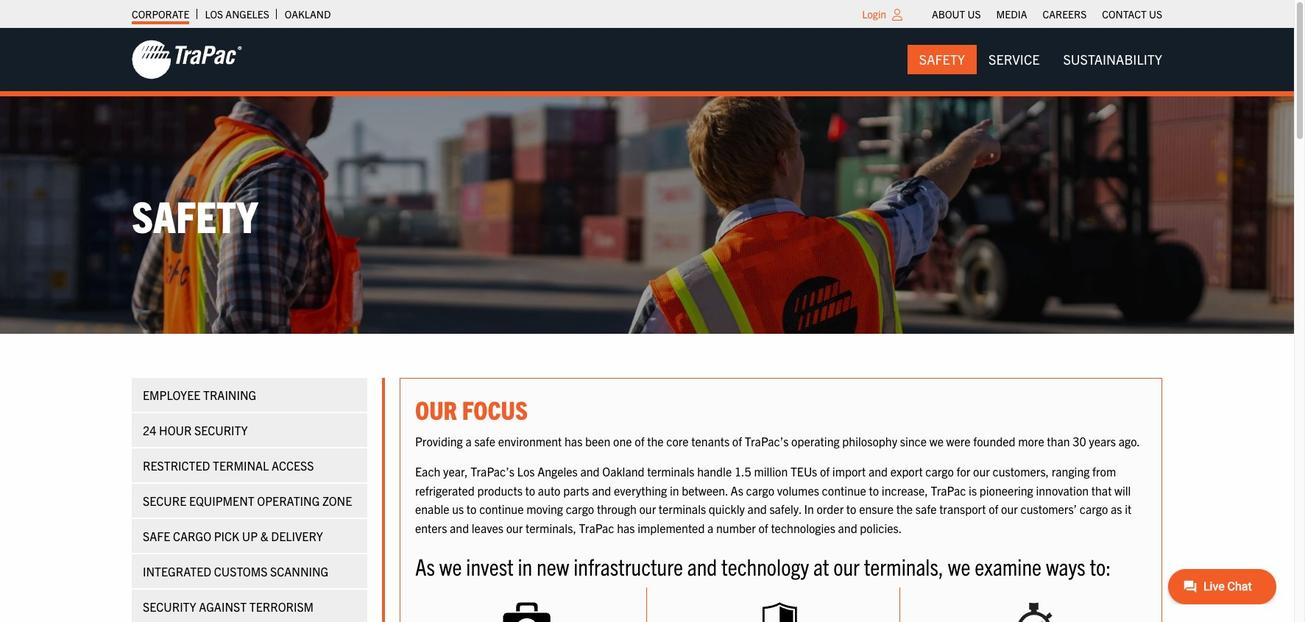Task type: locate. For each thing, give the bounding box(es) containing it.
safety inside safety 'link'
[[919, 51, 965, 68]]

providing a safe environment has been one of the core tenants of trapac's operating philosophy since we were founded more than 30 years ago.
[[415, 434, 1140, 449]]

0 horizontal spatial angeles
[[226, 7, 269, 21]]

safety link
[[908, 45, 977, 74]]

contact us
[[1102, 7, 1162, 21]]

1 vertical spatial trapac
[[579, 521, 614, 536]]

as
[[731, 484, 743, 498], [415, 552, 435, 581]]

safe down increase, in the right of the page
[[916, 502, 937, 517]]

1 horizontal spatial has
[[617, 521, 635, 536]]

security down integrated
[[143, 600, 196, 615]]

los down environment
[[517, 465, 535, 479]]

1 vertical spatial as
[[415, 552, 435, 581]]

we left examine
[[948, 552, 971, 581]]

since
[[900, 434, 927, 449]]

1.5
[[735, 465, 752, 479]]

cargo
[[926, 465, 954, 479], [746, 484, 775, 498], [566, 502, 594, 517], [1080, 502, 1108, 517]]

philosophy
[[842, 434, 897, 449]]

los up corporate image
[[205, 7, 223, 21]]

los
[[205, 7, 223, 21], [517, 465, 535, 479]]

safe down focus
[[474, 434, 496, 449]]

0 vertical spatial as
[[731, 484, 743, 498]]

as down 1.5
[[731, 484, 743, 498]]

menu bar
[[924, 4, 1170, 24], [908, 45, 1174, 74]]

to right order
[[847, 502, 857, 517]]

than
[[1047, 434, 1070, 449]]

of right one
[[635, 434, 645, 449]]

1 horizontal spatial a
[[708, 521, 714, 536]]

&
[[260, 530, 268, 544]]

parts
[[563, 484, 589, 498]]

that
[[1092, 484, 1112, 498]]

a right providing
[[466, 434, 472, 449]]

as down the 'enters'
[[415, 552, 435, 581]]

us right contact on the right of page
[[1149, 7, 1162, 21]]

0 vertical spatial in
[[670, 484, 679, 498]]

1 horizontal spatial angeles
[[538, 465, 578, 479]]

moving
[[526, 502, 563, 517]]

we left "invest"
[[439, 552, 462, 581]]

teus
[[791, 465, 817, 479]]

terminals up implemented
[[659, 502, 706, 517]]

about us
[[932, 7, 981, 21]]

terminals, down the policies.
[[864, 552, 944, 581]]

hour
[[159, 424, 192, 438]]

us
[[968, 7, 981, 21], [1149, 7, 1162, 21]]

our right for
[[973, 465, 990, 479]]

cargo down parts
[[566, 502, 594, 517]]

0 vertical spatial angeles
[[226, 7, 269, 21]]

terrorism
[[249, 600, 314, 615]]

angeles
[[226, 7, 269, 21], [538, 465, 578, 479]]

our down 'pioneering'
[[1001, 502, 1018, 517]]

security
[[194, 424, 248, 438], [143, 600, 196, 615]]

0 vertical spatial los
[[205, 7, 223, 21]]

terminals, down moving
[[526, 521, 576, 536]]

a down 'quickly'
[[708, 521, 714, 536]]

1 vertical spatial continue
[[479, 502, 524, 517]]

1 vertical spatial menu bar
[[908, 45, 1174, 74]]

1 vertical spatial has
[[617, 521, 635, 536]]

terminals,
[[526, 521, 576, 536], [864, 552, 944, 581]]

will
[[1115, 484, 1131, 498]]

0 horizontal spatial continue
[[479, 502, 524, 517]]

0 vertical spatial terminals,
[[526, 521, 576, 536]]

0 horizontal spatial terminals,
[[526, 521, 576, 536]]

about us link
[[932, 4, 981, 24]]

and up parts
[[580, 465, 600, 479]]

media
[[996, 7, 1027, 21]]

the down increase, in the right of the page
[[897, 502, 913, 517]]

oakland right los angeles at left
[[285, 7, 331, 21]]

safe
[[474, 434, 496, 449], [916, 502, 937, 517]]

implemented
[[638, 521, 705, 536]]

1 horizontal spatial oakland
[[602, 465, 645, 479]]

pick
[[214, 530, 239, 544]]

0 vertical spatial menu bar
[[924, 4, 1170, 24]]

1 vertical spatial angeles
[[538, 465, 578, 479]]

0 horizontal spatial has
[[565, 434, 583, 449]]

and
[[580, 465, 600, 479], [869, 465, 888, 479], [592, 484, 611, 498], [748, 502, 767, 517], [450, 521, 469, 536], [838, 521, 857, 536], [687, 552, 717, 581]]

1 vertical spatial a
[[708, 521, 714, 536]]

1 vertical spatial safe
[[916, 502, 937, 517]]

1 vertical spatial oakland
[[602, 465, 645, 479]]

in
[[670, 484, 679, 498], [518, 552, 532, 581]]

in
[[804, 502, 814, 517]]

continue down products in the bottom of the page
[[479, 502, 524, 517]]

our
[[973, 465, 990, 479], [639, 502, 656, 517], [1001, 502, 1018, 517], [506, 521, 523, 536], [833, 552, 860, 581]]

oakland
[[285, 7, 331, 21], [602, 465, 645, 479]]

1 vertical spatial security
[[143, 600, 196, 615]]

in left between.
[[670, 484, 679, 498]]

1 horizontal spatial in
[[670, 484, 679, 498]]

corporate
[[132, 7, 189, 21]]

0 vertical spatial trapac
[[931, 484, 966, 498]]

each
[[415, 465, 441, 479]]

trapac down through
[[579, 521, 614, 536]]

from
[[1093, 465, 1116, 479]]

safe inside the each year, trapac's los angeles and oakland terminals handle 1.5 million teus of import and export cargo for our customers, ranging from refrigerated products to auto parts and everything in between. as cargo volumes continue to increase, trapac is pioneering innovation that will enable us to continue moving cargo through our terminals quickly and safely. in order to ensure the safe transport of our customers' cargo as it enters and leaves our terminals, trapac has implemented a number of technologies and policies.
[[916, 502, 937, 517]]

restricted terminal access link
[[132, 449, 367, 483]]

angeles inside the each year, trapac's los angeles and oakland terminals handle 1.5 million teus of import and export cargo for our customers, ranging from refrigerated products to auto parts and everything in between. as cargo volumes continue to increase, trapac is pioneering innovation that will enable us to continue moving cargo through our terminals quickly and safely. in order to ensure the safe transport of our customers' cargo as it enters and leaves our terminals, trapac has implemented a number of technologies and policies.
[[538, 465, 578, 479]]

the
[[647, 434, 664, 449], [897, 502, 913, 517]]

order
[[817, 502, 844, 517]]

our
[[415, 394, 457, 426]]

continue down import
[[822, 484, 866, 498]]

0 horizontal spatial a
[[466, 434, 472, 449]]

oakland up everything
[[602, 465, 645, 479]]

transport
[[940, 502, 986, 517]]

1 horizontal spatial us
[[1149, 7, 1162, 21]]

1 us from the left
[[968, 7, 981, 21]]

los angeles
[[205, 7, 269, 21]]

0 vertical spatial continue
[[822, 484, 866, 498]]

ensure
[[859, 502, 894, 517]]

0 vertical spatial safe
[[474, 434, 496, 449]]

trapac's up products in the bottom of the page
[[471, 465, 515, 479]]

environment
[[498, 434, 562, 449]]

corporate link
[[132, 4, 189, 24]]

0 vertical spatial a
[[466, 434, 472, 449]]

los angeles link
[[205, 4, 269, 24]]

angeles up auto
[[538, 465, 578, 479]]

continue
[[822, 484, 866, 498], [479, 502, 524, 517]]

1 vertical spatial trapac's
[[471, 465, 515, 479]]

restricted terminal access
[[143, 459, 314, 474]]

customs
[[214, 565, 268, 580]]

of right number
[[759, 521, 768, 536]]

has down through
[[617, 521, 635, 536]]

us for about us
[[968, 7, 981, 21]]

0 horizontal spatial us
[[968, 7, 981, 21]]

trapac's inside the each year, trapac's los angeles and oakland terminals handle 1.5 million teus of import and export cargo for our customers, ranging from refrigerated products to auto parts and everything in between. as cargo volumes continue to increase, trapac is pioneering innovation that will enable us to continue moving cargo through our terminals quickly and safely. in order to ensure the safe transport of our customers' cargo as it enters and leaves our terminals, trapac has implemented a number of technologies and policies.
[[471, 465, 515, 479]]

safety
[[919, 51, 965, 68], [132, 188, 258, 242]]

1 horizontal spatial the
[[897, 502, 913, 517]]

access
[[272, 459, 314, 474]]

menu bar containing safety
[[908, 45, 1174, 74]]

menu bar up service
[[924, 4, 1170, 24]]

founded
[[974, 434, 1016, 449]]

as inside the each year, trapac's los angeles and oakland terminals handle 1.5 million teus of import and export cargo for our customers, ranging from refrigerated products to auto parts and everything in between. as cargo volumes continue to increase, trapac is pioneering innovation that will enable us to continue moving cargo through our terminals quickly and safely. in order to ensure the safe transport of our customers' cargo as it enters and leaves our terminals, trapac has implemented a number of technologies and policies.
[[731, 484, 743, 498]]

0 horizontal spatial the
[[647, 434, 664, 449]]

1 horizontal spatial los
[[517, 465, 535, 479]]

quickly
[[709, 502, 745, 517]]

0 horizontal spatial safe
[[474, 434, 496, 449]]

new
[[537, 552, 569, 581]]

operating
[[257, 494, 320, 509]]

1 horizontal spatial we
[[930, 434, 944, 449]]

2 us from the left
[[1149, 7, 1162, 21]]

1 vertical spatial terminals,
[[864, 552, 944, 581]]

terminal
[[213, 459, 269, 474]]

0 horizontal spatial trapac's
[[471, 465, 515, 479]]

trapac's up million
[[745, 434, 789, 449]]

0 vertical spatial trapac's
[[745, 434, 789, 449]]

1 vertical spatial the
[[897, 502, 913, 517]]

policies.
[[860, 521, 902, 536]]

secure equipment operating zone
[[143, 494, 352, 509]]

1 vertical spatial safety
[[132, 188, 258, 242]]

1 horizontal spatial continue
[[822, 484, 866, 498]]

menu bar down careers link
[[908, 45, 1174, 74]]

media link
[[996, 4, 1027, 24]]

angeles left oakland link at left top
[[226, 7, 269, 21]]

to left auto
[[525, 484, 535, 498]]

terminals down core
[[647, 465, 695, 479]]

to
[[525, 484, 535, 498], [869, 484, 879, 498], [467, 502, 477, 517], [847, 502, 857, 517]]

0 vertical spatial safety
[[919, 51, 965, 68]]

up
[[242, 530, 258, 544]]

the left core
[[647, 434, 664, 449]]

1 vertical spatial in
[[518, 552, 532, 581]]

us right about
[[968, 7, 981, 21]]

0 horizontal spatial in
[[518, 552, 532, 581]]

1 horizontal spatial safe
[[916, 502, 937, 517]]

0 vertical spatial has
[[565, 434, 583, 449]]

1 horizontal spatial safety
[[919, 51, 965, 68]]

1 horizontal spatial terminals,
[[864, 552, 944, 581]]

has left been
[[565, 434, 583, 449]]

in left new
[[518, 552, 532, 581]]

careers
[[1043, 7, 1087, 21]]

leaves
[[472, 521, 504, 536]]

security up restricted terminal access
[[194, 424, 248, 438]]

0 vertical spatial oakland
[[285, 7, 331, 21]]

training
[[203, 388, 256, 403]]

24 hour security link
[[132, 414, 367, 448]]

service
[[989, 51, 1040, 68]]

of down 'pioneering'
[[989, 502, 999, 517]]

we left were
[[930, 434, 944, 449]]

trapac up transport
[[931, 484, 966, 498]]

1 vertical spatial los
[[517, 465, 535, 479]]

0 horizontal spatial los
[[205, 7, 223, 21]]

1 horizontal spatial as
[[731, 484, 743, 498]]

we
[[930, 434, 944, 449], [439, 552, 462, 581], [948, 552, 971, 581]]



Task type: vqa. For each thing, say whether or not it's contained in the screenshot.
the wholly
no



Task type: describe. For each thing, give the bounding box(es) containing it.
and down order
[[838, 521, 857, 536]]

examine
[[975, 552, 1042, 581]]

export
[[891, 465, 923, 479]]

oakland inside the each year, trapac's los angeles and oakland terminals handle 1.5 million teus of import and export cargo for our customers, ranging from refrigerated products to auto parts and everything in between. as cargo volumes continue to increase, trapac is pioneering innovation that will enable us to continue moving cargo through our terminals quickly and safely. in order to ensure the safe transport of our customers' cargo as it enters and leaves our terminals, trapac has implemented a number of technologies and policies.
[[602, 465, 645, 479]]

a inside the each year, trapac's los angeles and oakland terminals handle 1.5 million teus of import and export cargo for our customers, ranging from refrigerated products to auto parts and everything in between. as cargo volumes continue to increase, trapac is pioneering innovation that will enable us to continue moving cargo through our terminals quickly and safely. in order to ensure the safe transport of our customers' cargo as it enters and leaves our terminals, trapac has implemented a number of technologies and policies.
[[708, 521, 714, 536]]

zone
[[322, 494, 352, 509]]

24 hour security
[[143, 424, 248, 438]]

auto
[[538, 484, 561, 498]]

our focus
[[415, 394, 528, 426]]

been
[[585, 434, 611, 449]]

corporate image
[[132, 39, 242, 80]]

technologies
[[771, 521, 836, 536]]

refrigerated
[[415, 484, 475, 498]]

technology
[[722, 552, 809, 581]]

los inside the each year, trapac's los angeles and oakland terminals handle 1.5 million teus of import and export cargo for our customers, ranging from refrigerated products to auto parts and everything in between. as cargo volumes continue to increase, trapac is pioneering innovation that will enable us to continue moving cargo through our terminals quickly and safely. in order to ensure the safe transport of our customers' cargo as it enters and leaves our terminals, trapac has implemented a number of technologies and policies.
[[517, 465, 535, 479]]

in inside the each year, trapac's los angeles and oakland terminals handle 1.5 million teus of import and export cargo for our customers, ranging from refrigerated products to auto parts and everything in between. as cargo volumes continue to increase, trapac is pioneering innovation that will enable us to continue moving cargo through our terminals quickly and safely. in order to ensure the safe transport of our customers' cargo as it enters and leaves our terminals, trapac has implemented a number of technologies and policies.
[[670, 484, 679, 498]]

number
[[716, 521, 756, 536]]

sustainability link
[[1052, 45, 1174, 74]]

safe cargo pick up & delivery link
[[132, 520, 367, 554]]

0 horizontal spatial trapac
[[579, 521, 614, 536]]

cargo down that
[[1080, 502, 1108, 517]]

1 vertical spatial terminals
[[659, 502, 706, 517]]

equipment
[[189, 494, 254, 509]]

of right 'tenants' on the bottom of page
[[732, 434, 742, 449]]

products
[[477, 484, 523, 498]]

24
[[143, 424, 156, 438]]

tenants
[[692, 434, 730, 449]]

our right leaves
[[506, 521, 523, 536]]

has inside the each year, trapac's los angeles and oakland terminals handle 1.5 million teus of import and export cargo for our customers, ranging from refrigerated products to auto parts and everything in between. as cargo volumes continue to increase, trapac is pioneering innovation that will enable us to continue moving cargo through our terminals quickly and safely. in order to ensure the safe transport of our customers' cargo as it enters and leaves our terminals, trapac has implemented a number of technologies and policies.
[[617, 521, 635, 536]]

our right at
[[833, 552, 860, 581]]

volumes
[[777, 484, 819, 498]]

login
[[862, 7, 886, 21]]

angeles inside los angeles "link"
[[226, 7, 269, 21]]

0 horizontal spatial oakland
[[285, 7, 331, 21]]

ago.
[[1119, 434, 1140, 449]]

is
[[969, 484, 977, 498]]

los inside "link"
[[205, 7, 223, 21]]

terminals, inside the each year, trapac's los angeles and oakland terminals handle 1.5 million teus of import and export cargo for our customers, ranging from refrigerated products to auto parts and everything in between. as cargo volumes continue to increase, trapac is pioneering innovation that will enable us to continue moving cargo through our terminals quickly and safely. in order to ensure the safe transport of our customers' cargo as it enters and leaves our terminals, trapac has implemented a number of technologies and policies.
[[526, 521, 576, 536]]

0 vertical spatial the
[[647, 434, 664, 449]]

handle
[[697, 465, 732, 479]]

our down everything
[[639, 502, 656, 517]]

focus
[[462, 394, 528, 426]]

0 horizontal spatial we
[[439, 552, 462, 581]]

0 vertical spatial terminals
[[647, 465, 695, 479]]

to up ensure
[[869, 484, 879, 498]]

integrated customs scanning
[[143, 565, 329, 580]]

scanning
[[270, 565, 329, 580]]

import
[[833, 465, 866, 479]]

security against terrorism link
[[132, 591, 367, 623]]

1 horizontal spatial trapac's
[[745, 434, 789, 449]]

to:
[[1090, 552, 1111, 581]]

year,
[[443, 465, 468, 479]]

as
[[1111, 502, 1122, 517]]

about
[[932, 7, 965, 21]]

infrastructure
[[574, 552, 683, 581]]

cargo down million
[[746, 484, 775, 498]]

as we invest in new infrastructure and technology at our terminals, we examine ways to:
[[415, 552, 1111, 581]]

years
[[1089, 434, 1116, 449]]

0 vertical spatial security
[[194, 424, 248, 438]]

sustainability
[[1063, 51, 1162, 68]]

were
[[946, 434, 971, 449]]

menu bar containing about us
[[924, 4, 1170, 24]]

customers'
[[1021, 502, 1077, 517]]

it
[[1125, 502, 1132, 517]]

contact
[[1102, 7, 1147, 21]]

2 horizontal spatial we
[[948, 552, 971, 581]]

1 horizontal spatial trapac
[[931, 484, 966, 498]]

us for contact us
[[1149, 7, 1162, 21]]

ranging
[[1052, 465, 1090, 479]]

more
[[1018, 434, 1044, 449]]

service link
[[977, 45, 1052, 74]]

cargo left for
[[926, 465, 954, 479]]

careers link
[[1043, 4, 1087, 24]]

to right us
[[467, 502, 477, 517]]

employee training link
[[132, 379, 367, 413]]

0 horizontal spatial safety
[[132, 188, 258, 242]]

employee training
[[143, 388, 256, 403]]

and down us
[[450, 521, 469, 536]]

for
[[957, 465, 971, 479]]

core
[[666, 434, 689, 449]]

oakland link
[[285, 4, 331, 24]]

million
[[754, 465, 788, 479]]

at
[[814, 552, 829, 581]]

integrated customs scanning link
[[132, 555, 367, 589]]

light image
[[892, 9, 903, 21]]

operating
[[792, 434, 840, 449]]

integrated
[[143, 565, 211, 580]]

enable
[[415, 502, 449, 517]]

safety menu item
[[908, 45, 977, 74]]

against
[[199, 600, 247, 615]]

delivery
[[271, 530, 323, 544]]

and up through
[[592, 484, 611, 498]]

cargo
[[173, 530, 211, 544]]

us
[[452, 502, 464, 517]]

employee
[[143, 388, 200, 403]]

one
[[613, 434, 632, 449]]

login link
[[862, 7, 886, 21]]

secure equipment operating zone link
[[132, 485, 367, 519]]

and down implemented
[[687, 552, 717, 581]]

enters
[[415, 521, 447, 536]]

of right teus on the right bottom of page
[[820, 465, 830, 479]]

between.
[[682, 484, 728, 498]]

0 horizontal spatial as
[[415, 552, 435, 581]]

innovation
[[1036, 484, 1089, 498]]

the inside the each year, trapac's los angeles and oakland terminals handle 1.5 million teus of import and export cargo for our customers, ranging from refrigerated products to auto parts and everything in between. as cargo volumes continue to increase, trapac is pioneering innovation that will enable us to continue moving cargo through our terminals quickly and safely. in order to ensure the safe transport of our customers' cargo as it enters and leaves our terminals, trapac has implemented a number of technologies and policies.
[[897, 502, 913, 517]]

security against terrorism
[[143, 600, 314, 615]]

and left export
[[869, 465, 888, 479]]

and left safely.
[[748, 502, 767, 517]]

safe cargo pick up & delivery
[[143, 530, 323, 544]]

restricted
[[143, 459, 210, 474]]

ways
[[1046, 552, 1086, 581]]



